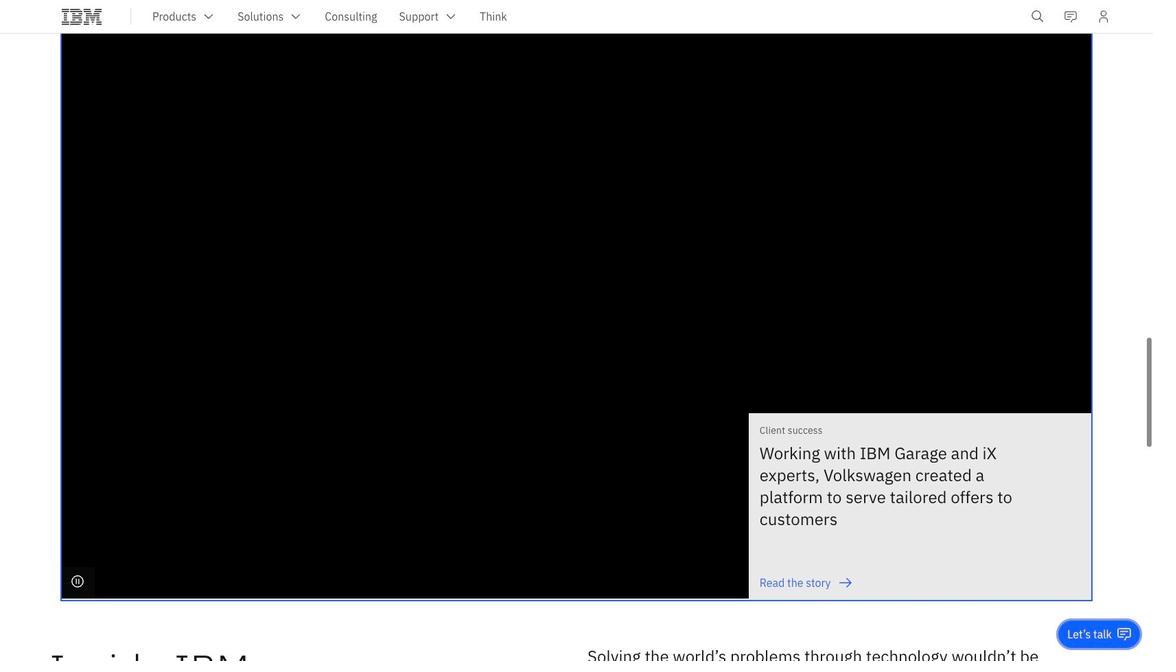 Task type: vqa. For each thing, say whether or not it's contained in the screenshot.
the Your privacy choices element
no



Task type: describe. For each thing, give the bounding box(es) containing it.
let's talk element
[[1068, 627, 1113, 642]]



